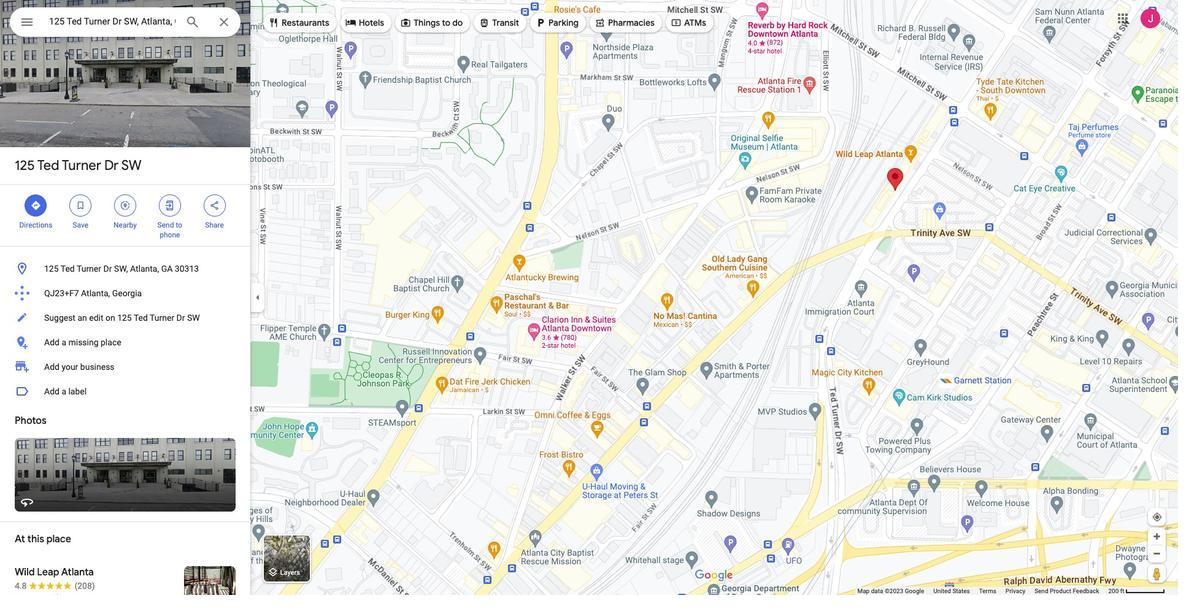 Task type: describe. For each thing, give the bounding box(es) containing it.
125 ted turner dr sw main content
[[0, 0, 250, 595]]

product
[[1050, 588, 1071, 595]]

qj23+f7 atlanta, georgia
[[44, 288, 142, 298]]

things
[[414, 17, 440, 28]]

add your business link
[[0, 355, 250, 379]]


[[535, 16, 546, 29]]

a for missing
[[62, 337, 66, 347]]

dr for sw,
[[103, 264, 112, 274]]

©2023
[[885, 588, 903, 595]]

wild
[[15, 566, 35, 579]]

footer inside google maps element
[[857, 587, 1108, 595]]

actions for 125 ted turner dr sw region
[[0, 185, 250, 246]]


[[75, 199, 86, 212]]

send for send to phone
[[157, 221, 174, 229]]

add for add your business
[[44, 362, 59, 372]]

google
[[905, 588, 924, 595]]

share
[[205, 221, 224, 229]]

feedback
[[1073, 588, 1099, 595]]

wild leap atlanta
[[15, 566, 94, 579]]

add a missing place button
[[0, 330, 250, 355]]

 button
[[10, 7, 44, 39]]

this
[[27, 533, 44, 545]]

georgia
[[112, 288, 142, 298]]

125 ted turner dr sw, atlanta, ga 30313 button
[[0, 256, 250, 281]]

place inside button
[[101, 337, 121, 347]]

 parking
[[535, 16, 579, 29]]

hotels
[[359, 17, 384, 28]]

states
[[953, 588, 970, 595]]


[[671, 16, 682, 29]]

1 horizontal spatial atlanta,
[[130, 264, 159, 274]]

privacy
[[1006, 588, 1025, 595]]

atlanta
[[61, 566, 94, 579]]

map data ©2023 google
[[857, 588, 924, 595]]

terms button
[[979, 587, 996, 595]]

united states button
[[933, 587, 970, 595]]


[[479, 16, 490, 29]]

ted for 125 ted turner dr sw
[[37, 157, 59, 174]]

show your location image
[[1152, 512, 1163, 523]]

zoom out image
[[1152, 549, 1162, 558]]

125 ted turner dr sw
[[15, 157, 142, 174]]

google maps element
[[0, 0, 1178, 595]]

2 vertical spatial turner
[[150, 313, 174, 323]]

sw,
[[114, 264, 128, 274]]

google account: james peterson  
(james.peterson1902@gmail.com) image
[[1141, 8, 1160, 28]]


[[20, 13, 34, 31]]

send for send product feedback
[[1035, 588, 1048, 595]]

dr for sw
[[104, 157, 119, 174]]


[[120, 199, 131, 212]]

 things to do
[[400, 16, 463, 29]]

edit
[[89, 313, 103, 323]]

send product feedback button
[[1035, 587, 1099, 595]]

2 vertical spatial dr
[[176, 313, 185, 323]]

30313
[[175, 264, 199, 274]]

transit
[[492, 17, 519, 28]]

add for add a label
[[44, 387, 59, 396]]

an
[[78, 313, 87, 323]]


[[400, 16, 411, 29]]

leap
[[37, 566, 59, 579]]

atms
[[684, 17, 706, 28]]

show street view coverage image
[[1148, 565, 1166, 583]]

missing
[[68, 337, 99, 347]]

united states
[[933, 588, 970, 595]]

125 for 125 ted turner dr sw, atlanta, ga 30313
[[44, 264, 59, 274]]


[[345, 16, 356, 29]]

at this place
[[15, 533, 71, 545]]

0 horizontal spatial atlanta,
[[81, 288, 110, 298]]

nearby
[[114, 221, 137, 229]]

pharmacies
[[608, 17, 655, 28]]



Task type: vqa. For each thing, say whether or not it's contained in the screenshot.
right to
yes



Task type: locate. For each thing, give the bounding box(es) containing it.
send up the phone
[[157, 221, 174, 229]]

4.8
[[15, 581, 27, 591]]

footer containing map data ©2023 google
[[857, 587, 1108, 595]]

125 inside the suggest an edit on 125 ted turner dr sw button
[[117, 313, 132, 323]]

phone
[[160, 231, 180, 239]]

1 vertical spatial to
[[176, 221, 182, 229]]

1 vertical spatial atlanta,
[[81, 288, 110, 298]]

0 vertical spatial a
[[62, 337, 66, 347]]

1 vertical spatial send
[[1035, 588, 1048, 595]]

ga
[[161, 264, 173, 274]]

dr left 'sw,'
[[103, 264, 112, 274]]

layers
[[280, 569, 300, 577]]

sw inside button
[[187, 313, 200, 323]]

map
[[857, 588, 870, 595]]

0 horizontal spatial sw
[[121, 157, 142, 174]]

2 horizontal spatial 125
[[117, 313, 132, 323]]

sw
[[121, 157, 142, 174], [187, 313, 200, 323]]

(208)
[[75, 581, 95, 591]]

ft
[[1120, 588, 1124, 595]]

0 horizontal spatial place
[[47, 533, 71, 545]]

2 a from the top
[[62, 387, 66, 396]]

125 right "on"
[[117, 313, 132, 323]]

1 vertical spatial turner
[[77, 264, 101, 274]]

0 vertical spatial send
[[157, 221, 174, 229]]

 search field
[[10, 7, 241, 39]]

1 vertical spatial place
[[47, 533, 71, 545]]


[[595, 16, 606, 29]]

dr up actions for 125 ted turner dr sw region
[[104, 157, 119, 174]]

200 ft button
[[1108, 588, 1165, 595]]

1 vertical spatial 125
[[44, 264, 59, 274]]

2 vertical spatial 125
[[117, 313, 132, 323]]

125 inside 125 ted turner dr sw, atlanta, ga 30313 button
[[44, 264, 59, 274]]

collapse side panel image
[[251, 291, 264, 304]]

to
[[442, 17, 450, 28], [176, 221, 182, 229]]

turner for sw,
[[77, 264, 101, 274]]

terms
[[979, 588, 996, 595]]

125 for 125 ted turner dr sw
[[15, 157, 35, 174]]

ted down georgia
[[134, 313, 148, 323]]

to up the phone
[[176, 221, 182, 229]]


[[268, 16, 279, 29]]

ted
[[37, 157, 59, 174], [61, 264, 75, 274], [134, 313, 148, 323]]

a inside add a missing place button
[[62, 337, 66, 347]]

atlanta,
[[130, 264, 159, 274], [81, 288, 110, 298]]

125 Ted Turner Dr SW, Atlanta, GA 30303 field
[[10, 7, 241, 37]]

place down "on"
[[101, 337, 121, 347]]

2 add from the top
[[44, 362, 59, 372]]

 hotels
[[345, 16, 384, 29]]

a left missing
[[62, 337, 66, 347]]

business
[[80, 362, 114, 372]]

send left product
[[1035, 588, 1048, 595]]

qj23+f7 atlanta, georgia button
[[0, 281, 250, 306]]

4.8 stars 208 reviews image
[[15, 580, 95, 592]]

 atms
[[671, 16, 706, 29]]

place right this
[[47, 533, 71, 545]]

1 vertical spatial ted
[[61, 264, 75, 274]]

200 ft
[[1108, 588, 1124, 595]]

qj23+f7
[[44, 288, 79, 298]]

send inside send product feedback button
[[1035, 588, 1048, 595]]

125
[[15, 157, 35, 174], [44, 264, 59, 274], [117, 313, 132, 323]]

0 horizontal spatial ted
[[37, 157, 59, 174]]

2 vertical spatial ted
[[134, 313, 148, 323]]

turner up qj23+f7 atlanta, georgia
[[77, 264, 101, 274]]

2 horizontal spatial ted
[[134, 313, 148, 323]]

turner down qj23+f7 atlanta, georgia button
[[150, 313, 174, 323]]

0 horizontal spatial send
[[157, 221, 174, 229]]

send product feedback
[[1035, 588, 1099, 595]]

your
[[62, 362, 78, 372]]

0 vertical spatial ted
[[37, 157, 59, 174]]

dr
[[104, 157, 119, 174], [103, 264, 112, 274], [176, 313, 185, 323]]

do
[[452, 17, 463, 28]]

0 vertical spatial atlanta,
[[130, 264, 159, 274]]

add left label
[[44, 387, 59, 396]]

suggest an edit on 125 ted turner dr sw
[[44, 313, 200, 323]]

a inside add a label button
[[62, 387, 66, 396]]

200
[[1108, 588, 1119, 595]]

None field
[[49, 14, 175, 29]]

add a label button
[[0, 379, 250, 404]]

2 vertical spatial add
[[44, 387, 59, 396]]

125 up qj23+f7
[[44, 264, 59, 274]]

send inside send to phone
[[157, 221, 174, 229]]

add a label
[[44, 387, 87, 396]]

0 vertical spatial add
[[44, 337, 59, 347]]

0 vertical spatial sw
[[121, 157, 142, 174]]

 pharmacies
[[595, 16, 655, 29]]

at
[[15, 533, 25, 545]]

none field inside 125 ted turner dr sw, atlanta, ga 30303 "field"
[[49, 14, 175, 29]]

footer
[[857, 587, 1108, 595]]

ted up  at the left top of page
[[37, 157, 59, 174]]

1 a from the top
[[62, 337, 66, 347]]

save
[[73, 221, 88, 229]]

1 horizontal spatial place
[[101, 337, 121, 347]]

ted up qj23+f7
[[61, 264, 75, 274]]

 transit
[[479, 16, 519, 29]]

1 add from the top
[[44, 337, 59, 347]]

add for add a missing place
[[44, 337, 59, 347]]

place
[[101, 337, 121, 347], [47, 533, 71, 545]]

add down suggest on the bottom left
[[44, 337, 59, 347]]

turner
[[62, 157, 101, 174], [77, 264, 101, 274], [150, 313, 174, 323]]

a for label
[[62, 387, 66, 396]]

1 horizontal spatial ted
[[61, 264, 75, 274]]

0 horizontal spatial 125
[[15, 157, 35, 174]]

united
[[933, 588, 951, 595]]

1 horizontal spatial send
[[1035, 588, 1048, 595]]

0 vertical spatial 125
[[15, 157, 35, 174]]

to inside  things to do
[[442, 17, 450, 28]]

125 ted turner dr sw, atlanta, ga 30313
[[44, 264, 199, 274]]

atlanta, left ga at the top left of page
[[130, 264, 159, 274]]

turner up 
[[62, 157, 101, 174]]

3 add from the top
[[44, 387, 59, 396]]

turner for sw
[[62, 157, 101, 174]]

1 vertical spatial a
[[62, 387, 66, 396]]

send to phone
[[157, 221, 182, 239]]


[[30, 199, 41, 212]]

directions
[[19, 221, 52, 229]]

sw down 30313
[[187, 313, 200, 323]]

photos
[[15, 415, 46, 427]]

data
[[871, 588, 883, 595]]

to left 'do'
[[442, 17, 450, 28]]


[[164, 199, 175, 212]]

add
[[44, 337, 59, 347], [44, 362, 59, 372], [44, 387, 59, 396]]

on
[[106, 313, 115, 323]]

1 horizontal spatial 125
[[44, 264, 59, 274]]

add your business
[[44, 362, 114, 372]]

0 vertical spatial to
[[442, 17, 450, 28]]

0 horizontal spatial to
[[176, 221, 182, 229]]

125 up  at the left top of page
[[15, 157, 35, 174]]

atlanta, up the edit at the bottom left of page
[[81, 288, 110, 298]]

sw up 
[[121, 157, 142, 174]]

to inside send to phone
[[176, 221, 182, 229]]

privacy button
[[1006, 587, 1025, 595]]

0 vertical spatial turner
[[62, 157, 101, 174]]

dr down 30313
[[176, 313, 185, 323]]

add left your in the bottom of the page
[[44, 362, 59, 372]]

a
[[62, 337, 66, 347], [62, 387, 66, 396]]

restaurants
[[282, 17, 329, 28]]

suggest an edit on 125 ted turner dr sw button
[[0, 306, 250, 330]]

0 vertical spatial dr
[[104, 157, 119, 174]]

1 vertical spatial sw
[[187, 313, 200, 323]]

1 horizontal spatial sw
[[187, 313, 200, 323]]

suggest
[[44, 313, 75, 323]]

1 vertical spatial add
[[44, 362, 59, 372]]

1 horizontal spatial to
[[442, 17, 450, 28]]

label
[[68, 387, 87, 396]]

a left label
[[62, 387, 66, 396]]

ted for 125 ted turner dr sw, atlanta, ga 30313
[[61, 264, 75, 274]]

0 vertical spatial place
[[101, 337, 121, 347]]

 restaurants
[[268, 16, 329, 29]]

zoom in image
[[1152, 532, 1162, 541]]


[[209, 199, 220, 212]]

1 vertical spatial dr
[[103, 264, 112, 274]]

send
[[157, 221, 174, 229], [1035, 588, 1048, 595]]

parking
[[549, 17, 579, 28]]

add a missing place
[[44, 337, 121, 347]]



